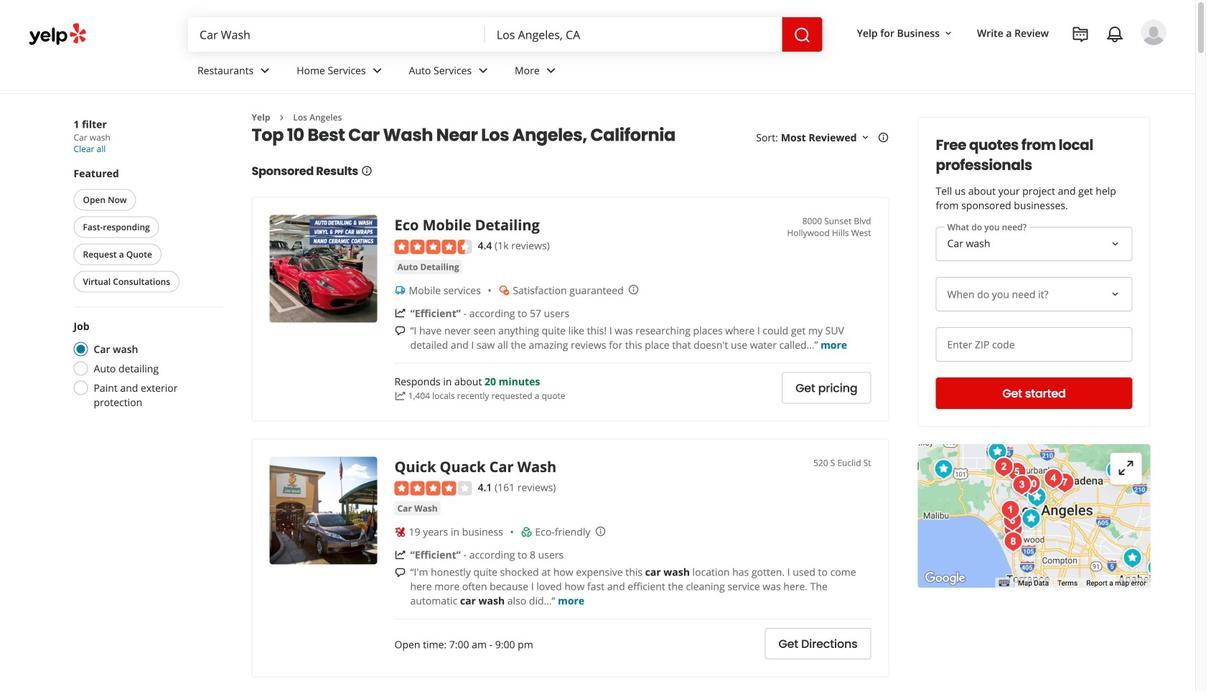 Task type: vqa. For each thing, say whether or not it's contained in the screenshot.
review
no



Task type: locate. For each thing, give the bounding box(es) containing it.
search image
[[794, 27, 811, 44]]

1 vertical spatial 16 info v2 image
[[361, 165, 373, 176]]

16 speech v2 image down 16 shipping v2 icon
[[394, 325, 406, 337]]

16 trending v2 image down 16 shipping v2 icon
[[394, 308, 406, 319]]

1 16 trending v2 image from the top
[[394, 308, 406, 319]]

1 horizontal spatial 16 info v2 image
[[878, 132, 889, 143]]

0 vertical spatial 16 info v2 image
[[878, 132, 889, 143]]

None field
[[188, 17, 485, 52], [485, 17, 782, 52]]

16 speech v2 image
[[394, 325, 406, 337], [394, 567, 406, 579]]

2 24 chevron down v2 image from the left
[[369, 62, 386, 79]]

group
[[71, 166, 223, 295]]

24 chevron down v2 image
[[256, 62, 274, 79], [369, 62, 386, 79], [475, 62, 492, 79]]

info icon image
[[628, 284, 639, 295], [628, 284, 639, 295], [595, 526, 606, 537], [595, 526, 606, 537]]

notifications image
[[1106, 26, 1123, 43]]

16 speech v2 image down 16 years in business v2 icon
[[394, 567, 406, 579]]

1 none field from the left
[[188, 17, 485, 52]]

0 horizontal spatial 24 chevron down v2 image
[[256, 62, 274, 79]]

0 horizontal spatial 16 info v2 image
[[361, 165, 373, 176]]

  text field
[[936, 327, 1132, 362]]

16 trending v2 image for 16 years in business v2 icon 16 speech v2 image
[[394, 550, 406, 561]]

None search field
[[188, 17, 822, 52]]

1 24 chevron down v2 image from the left
[[256, 62, 274, 79]]

2 none field from the left
[[485, 17, 782, 52]]

16 info v2 image
[[878, 132, 889, 143], [361, 165, 373, 176]]

1 horizontal spatial 24 chevron down v2 image
[[369, 62, 386, 79]]

0 vertical spatial 16 speech v2 image
[[394, 325, 406, 337]]

0 vertical spatial 16 trending v2 image
[[394, 308, 406, 319]]

16 speech v2 image for 16 shipping v2 icon
[[394, 325, 406, 337]]

1 vertical spatial 16 speech v2 image
[[394, 567, 406, 579]]

2 16 speech v2 image from the top
[[394, 567, 406, 579]]

16 shipping v2 image
[[394, 285, 406, 296]]

2 16 trending v2 image from the top
[[394, 550, 406, 561]]

2 horizontal spatial 24 chevron down v2 image
[[475, 62, 492, 79]]

things to do, nail salons, plumbers search field
[[188, 17, 485, 52]]

16 trending v2 image down 16 years in business v2 icon
[[394, 550, 406, 561]]

user actions element
[[845, 18, 1187, 106]]

option group
[[69, 319, 223, 410]]

1 vertical spatial 16 trending v2 image
[[394, 550, 406, 561]]

4.4 star rating image
[[394, 240, 472, 254]]

1 16 speech v2 image from the top
[[394, 325, 406, 337]]

16 chevron down v2 image
[[943, 28, 954, 39]]

16 trending v2 image
[[394, 308, 406, 319], [394, 550, 406, 561]]



Task type: describe. For each thing, give the bounding box(es) containing it.
16 speech v2 image for 16 years in business v2 icon
[[394, 567, 406, 579]]

projects image
[[1072, 26, 1089, 43]]

4.1 star rating image
[[394, 482, 472, 496]]

16 years in business v2 image
[[394, 527, 406, 538]]

business categories element
[[186, 52, 1167, 93]]

16 trending v2 image
[[394, 390, 406, 402]]

none field things to do, nail salons, plumbers
[[188, 17, 485, 52]]

16 chevron right v2 image
[[276, 112, 287, 123]]

3 24 chevron down v2 image from the left
[[475, 62, 492, 79]]

16 eco friendly v2 image
[[521, 527, 532, 538]]

terry t. image
[[1141, 19, 1167, 45]]

16 trending v2 image for 16 speech v2 image corresponding to 16 shipping v2 icon
[[394, 308, 406, 319]]

24 chevron down v2 image
[[543, 62, 560, 79]]

16 chevron down v2 image
[[860, 132, 871, 143]]

address, neighborhood, city, state or zip search field
[[485, 17, 782, 52]]

16 satisfactions guaranteed v2 image
[[498, 285, 510, 296]]

none field address, neighborhood, city, state or zip
[[485, 17, 782, 52]]



